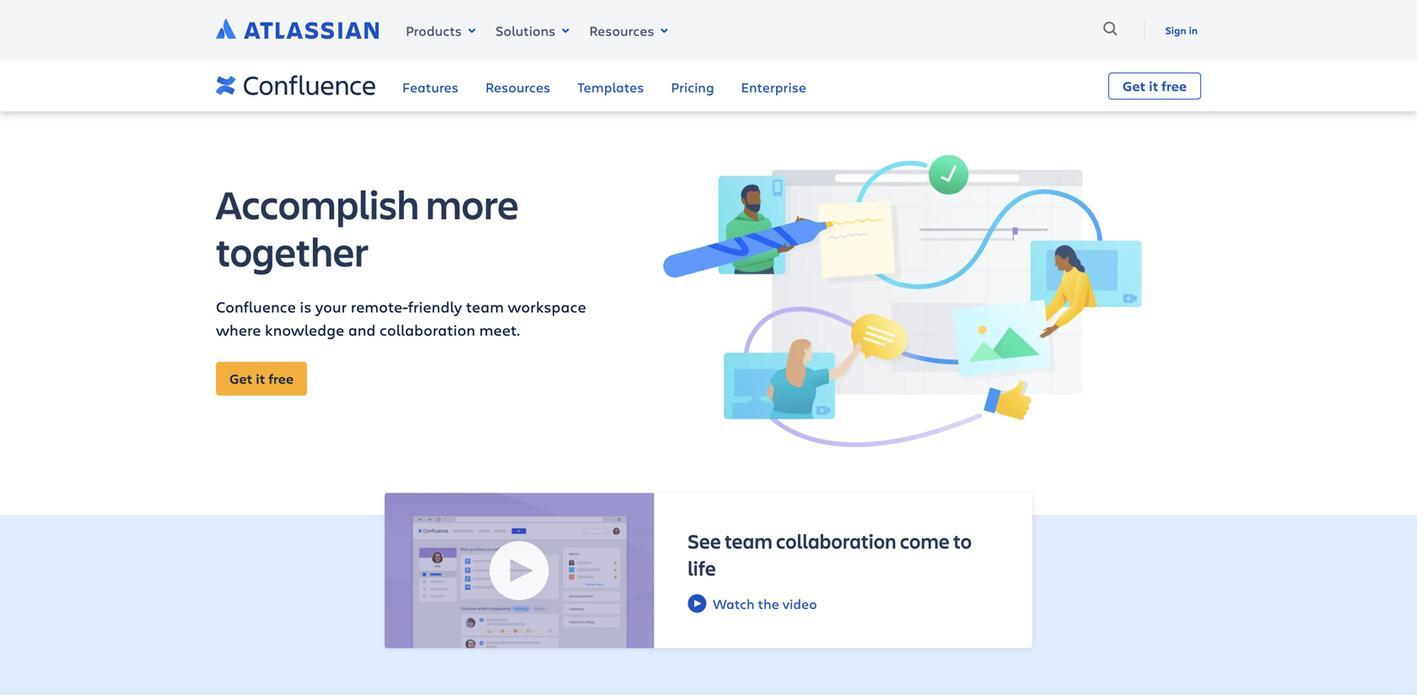 Task type: locate. For each thing, give the bounding box(es) containing it.
resources
[[590, 21, 655, 39], [486, 78, 551, 96]]

collaboration up watch the video link on the bottom of the page
[[777, 528, 897, 554]]

resources for left resources link
[[486, 78, 551, 96]]

0 vertical spatial get it free
[[1123, 77, 1187, 95]]

products
[[406, 21, 462, 39]]

get it free down where
[[230, 370, 294, 388]]

0 horizontal spatial free
[[269, 370, 294, 388]]

accomplish more together
[[216, 177, 519, 278]]

resources link
[[579, 18, 676, 42], [486, 67, 551, 110]]

0 vertical spatial free
[[1162, 77, 1187, 95]]

get
[[1123, 77, 1146, 95], [230, 370, 253, 388]]

team inside the see team collaboration come to life
[[725, 528, 773, 554]]

free
[[1162, 77, 1187, 95], [269, 370, 294, 388]]

1 vertical spatial team
[[725, 528, 773, 554]]

1 vertical spatial free
[[269, 370, 294, 388]]

1 horizontal spatial collaboration
[[777, 528, 897, 554]]

1 vertical spatial resources
[[486, 78, 551, 96]]

0 horizontal spatial it
[[256, 370, 265, 388]]

get for the leftmost get it free link
[[230, 370, 253, 388]]

products link
[[396, 18, 484, 42]]

the
[[758, 595, 780, 613]]

collaboration inside the see team collaboration come to life
[[777, 528, 897, 554]]

1 horizontal spatial get it free link
[[1109, 73, 1202, 100]]

confluence
[[216, 297, 296, 317]]

0 horizontal spatial team
[[466, 297, 504, 317]]

collaboration down friendly on the left of the page
[[380, 320, 476, 340]]

search image
[[1098, 15, 1125, 42]]

see team collaboration come to life
[[688, 528, 972, 581]]

0 horizontal spatial resources
[[486, 78, 551, 96]]

get down the search 'image'
[[1123, 77, 1146, 95]]

1 vertical spatial get it free link
[[216, 362, 307, 396]]

features
[[403, 78, 459, 96]]

confluence logo image
[[216, 66, 376, 106]]

remote-
[[351, 297, 408, 317]]

0 vertical spatial resources
[[590, 21, 655, 39]]

get it free link down the search 'image'
[[1109, 73, 1202, 100]]

resources down solutions
[[486, 78, 551, 96]]

illustration demonstrating workflows in confluence image
[[663, 138, 1143, 448]]

workspace
[[508, 297, 586, 317]]

it
[[1150, 77, 1159, 95], [256, 370, 265, 388]]

1 horizontal spatial team
[[725, 528, 773, 554]]

1 horizontal spatial resources
[[590, 21, 655, 39]]

1 vertical spatial collaboration
[[777, 528, 897, 554]]

0 vertical spatial get
[[1123, 77, 1146, 95]]

1 vertical spatial it
[[256, 370, 265, 388]]

confluence is your remote-friendly team workspace where knowledge and collaboration meet.
[[216, 297, 586, 340]]

1 horizontal spatial it
[[1150, 77, 1159, 95]]

pricing
[[671, 78, 714, 96]]

resources link down solutions
[[486, 67, 551, 110]]

1 horizontal spatial free
[[1162, 77, 1187, 95]]

team up the 'meet.'
[[466, 297, 504, 317]]

0 horizontal spatial collaboration
[[380, 320, 476, 340]]

0 horizontal spatial get it free link
[[216, 362, 307, 396]]

watch
[[713, 595, 755, 613]]

it for the top get it free link
[[1150, 77, 1159, 95]]

together
[[216, 224, 368, 278]]

get it free for the leftmost get it free link
[[230, 370, 294, 388]]

0 vertical spatial get it free link
[[1109, 73, 1202, 100]]

0 vertical spatial collaboration
[[380, 320, 476, 340]]

0 vertical spatial resources link
[[579, 18, 676, 42]]

0 vertical spatial team
[[466, 297, 504, 317]]

team
[[466, 297, 504, 317], [725, 528, 773, 554]]

1 vertical spatial get
[[230, 370, 253, 388]]

get it free down the search 'image'
[[1123, 77, 1187, 95]]

resources up templates
[[590, 21, 655, 39]]

0 vertical spatial it
[[1150, 77, 1159, 95]]

enterprise
[[741, 78, 807, 96]]

1 horizontal spatial get it free
[[1123, 77, 1187, 95]]

1 horizontal spatial get
[[1123, 77, 1146, 95]]

video
[[783, 595, 818, 613]]

pricing link
[[671, 67, 714, 110]]

0 horizontal spatial get
[[230, 370, 253, 388]]

knowledge
[[265, 320, 345, 340]]

resources link up templates
[[579, 18, 676, 42]]

0 horizontal spatial get it free
[[230, 370, 294, 388]]

collaboration
[[380, 320, 476, 340], [777, 528, 897, 554]]

get it free link
[[1109, 73, 1202, 100], [216, 362, 307, 396]]

1 vertical spatial get it free
[[230, 370, 294, 388]]

get down where
[[230, 370, 253, 388]]

team right see
[[725, 528, 773, 554]]

1 vertical spatial resources link
[[486, 67, 551, 110]]

get it free link down where
[[216, 362, 307, 396]]

get it free
[[1123, 77, 1187, 95], [230, 370, 294, 388]]

accomplish
[[216, 177, 419, 231]]



Task type: vqa. For each thing, say whether or not it's contained in the screenshot.
products
yes



Task type: describe. For each thing, give the bounding box(es) containing it.
0 horizontal spatial resources link
[[486, 67, 551, 110]]

get for the top get it free link
[[1123, 77, 1146, 95]]

resources for right resources link
[[590, 21, 655, 39]]

templates
[[578, 78, 644, 96]]

collaboration inside confluence is your remote-friendly team workspace where knowledge and collaboration meet.
[[380, 320, 476, 340]]

enterprise link
[[741, 67, 807, 110]]

and
[[348, 320, 376, 340]]

come
[[900, 528, 950, 554]]

get it free for the top get it free link
[[1123, 77, 1187, 95]]

team inside confluence is your remote-friendly team workspace where knowledge and collaboration meet.
[[466, 297, 504, 317]]

see
[[688, 528, 721, 554]]

life
[[688, 555, 717, 581]]

watch the video link
[[688, 594, 999, 614]]

to
[[954, 528, 972, 554]]

atlassian logo image
[[216, 17, 379, 44]]

meet.
[[479, 320, 520, 340]]

features link
[[403, 67, 459, 110]]

friendly
[[408, 297, 462, 317]]

solutions
[[496, 21, 556, 39]]

watch the video
[[713, 595, 818, 613]]

is
[[300, 297, 312, 317]]

templates link
[[578, 67, 644, 110]]

1 horizontal spatial resources link
[[579, 18, 676, 42]]

more
[[426, 177, 519, 231]]

where
[[216, 320, 261, 340]]

your
[[316, 297, 347, 317]]

solutions link
[[486, 18, 578, 42]]

it for the leftmost get it free link
[[256, 370, 265, 388]]



